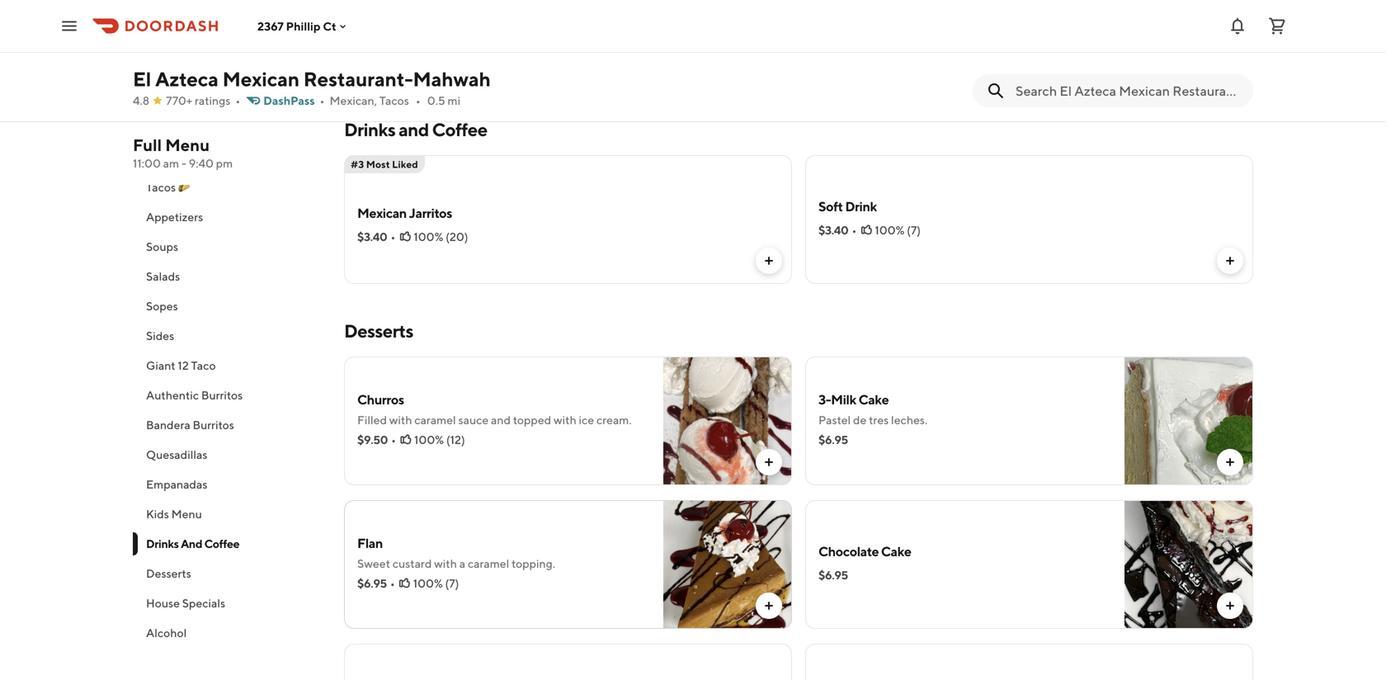 Task type: locate. For each thing, give the bounding box(es) containing it.
• right ratings
[[235, 94, 240, 107]]

1 vertical spatial add item to cart image
[[1224, 456, 1237, 469]]

caramel inside flan sweet custard with a caramel topping.
[[468, 557, 509, 570]]

100% down the jarritos
[[414, 230, 443, 243]]

drinks and coffee
[[344, 119, 487, 140]]

burritos down authentic burritos button
[[193, 418, 234, 432]]

0 horizontal spatial drinks
[[146, 537, 179, 550]]

100% left the (12)
[[414, 433, 444, 446]]

house specials
[[146, 596, 225, 610]]

quesadillas button
[[133, 440, 324, 470]]

and down mexican, tacos • 0.5 mi
[[399, 119, 429, 140]]

and
[[181, 537, 202, 550]]

2 horizontal spatial with
[[554, 413, 577, 427]]

sides
[[146, 329, 174, 342]]

add item to cart image
[[763, 254, 776, 267], [1224, 456, 1237, 469]]

drinks for drinks and coffee
[[344, 119, 396, 140]]

1 vertical spatial caramel
[[468, 557, 509, 570]]

caramel inside the churros filled with caramel sauce and topped with ice cream.
[[415, 413, 456, 427]]

authentic burritos
[[146, 388, 243, 402]]

ratings
[[195, 94, 231, 107]]

tacos up drinks and coffee
[[379, 94, 409, 107]]

1 horizontal spatial desserts
[[344, 320, 413, 342]]

100% (7)
[[875, 223, 921, 237], [413, 576, 459, 590]]

add item to cart image for 3-milk cake
[[1224, 456, 1237, 469]]

caramel right a
[[468, 557, 509, 570]]

0 vertical spatial burritos
[[201, 388, 243, 402]]

sides button
[[133, 321, 324, 351]]

100% for sweet custard with a caramel topping.
[[413, 576, 443, 590]]

1 horizontal spatial tacos
[[379, 94, 409, 107]]

mexican
[[222, 67, 300, 91], [357, 205, 407, 221]]

churros filled with caramel sauce and topped with ice cream.
[[357, 392, 632, 427]]

menu right kids
[[171, 507, 202, 521]]

burritos
[[201, 388, 243, 402], [193, 418, 234, 432]]

0 horizontal spatial coffee
[[204, 537, 240, 550]]

chocolate
[[819, 543, 879, 559]]

0 vertical spatial coffee
[[432, 119, 487, 140]]

tacos 🌮 button
[[133, 172, 324, 202]]

bandera
[[146, 418, 190, 432]]

$3.40 • for 100% (20)
[[357, 230, 396, 243]]

caramel up 100% (12)
[[415, 413, 456, 427]]

1 horizontal spatial with
[[434, 557, 457, 570]]

soft drink
[[819, 198, 877, 214]]

empanadas
[[146, 477, 207, 491]]

add item to cart image
[[1224, 254, 1237, 267], [763, 456, 776, 469], [763, 599, 776, 612], [1224, 599, 1237, 612]]

1 vertical spatial tacos
[[146, 180, 176, 194]]

desserts up churros
[[344, 320, 413, 342]]

0 horizontal spatial $3.40
[[357, 230, 387, 243]]

with inside flan sweet custard with a caramel topping.
[[434, 557, 457, 570]]

0 items, open order cart image
[[1268, 16, 1287, 36]]

soups
[[146, 240, 178, 253]]

$3.40
[[819, 223, 849, 237], [357, 230, 387, 243]]

$6.95
[[819, 433, 848, 446], [819, 568, 848, 582], [357, 576, 387, 590]]

soft
[[819, 198, 843, 214]]

and right sauce
[[491, 413, 511, 427]]

11:00
[[133, 156, 161, 170]]

$3.40 •
[[819, 223, 857, 237], [357, 230, 396, 243]]

1 horizontal spatial and
[[491, 413, 511, 427]]

0 vertical spatial add item to cart image
[[763, 254, 776, 267]]

1 vertical spatial and
[[491, 413, 511, 427]]

4.8
[[133, 94, 150, 107]]

0 horizontal spatial (7)
[[445, 576, 459, 590]]

leches.
[[891, 413, 928, 427]]

flan image
[[664, 500, 792, 629]]

$6.95 down sweet
[[357, 576, 387, 590]]

desserts up house
[[146, 567, 191, 580]]

topped
[[513, 413, 551, 427]]

1 horizontal spatial coffee
[[432, 119, 487, 140]]

1 vertical spatial 100% (7)
[[413, 576, 459, 590]]

1 horizontal spatial (7)
[[907, 223, 921, 237]]

100% (7) down drink
[[875, 223, 921, 237]]

1 horizontal spatial caramel
[[468, 557, 509, 570]]

3-
[[819, 392, 831, 407]]

1 vertical spatial menu
[[171, 507, 202, 521]]

burritos down giant 12 taco button
[[201, 388, 243, 402]]

1 vertical spatial mexican
[[357, 205, 407, 221]]

cake right chocolate
[[881, 543, 912, 559]]

0 horizontal spatial add item to cart image
[[763, 254, 776, 267]]

100% down custard
[[413, 576, 443, 590]]

0 vertical spatial desserts
[[344, 320, 413, 342]]

100% (7) down custard
[[413, 576, 459, 590]]

coffee down kids menu button at the left bottom
[[204, 537, 240, 550]]

(7)
[[907, 223, 921, 237], [445, 576, 459, 590]]

tacos left 🌮
[[146, 180, 176, 194]]

$6.95 inside 3-milk cake pastel de tres leches. $6.95
[[819, 433, 848, 446]]

$6.95 down pastel
[[819, 433, 848, 446]]

$3.40 for 100% (20)
[[357, 230, 387, 243]]

1 horizontal spatial 100% (7)
[[875, 223, 921, 237]]

0 horizontal spatial mexican
[[222, 67, 300, 91]]

and inside the churros filled with caramel sauce and topped with ice cream.
[[491, 413, 511, 427]]

cake inside 3-milk cake pastel de tres leches. $6.95
[[859, 392, 889, 407]]

100% for filled with caramel sauce and topped with ice cream.
[[414, 433, 444, 446]]

drinks
[[344, 119, 396, 140], [146, 537, 179, 550]]

$3.40 • down soft
[[819, 223, 857, 237]]

12
[[178, 359, 189, 372]]

burritos inside "button"
[[193, 418, 234, 432]]

filled
[[357, 413, 387, 427]]

am
[[163, 156, 179, 170]]

0 vertical spatial drinks
[[344, 119, 396, 140]]

add item to cart image for #3 most liked
[[763, 254, 776, 267]]

1 vertical spatial drinks
[[146, 537, 179, 550]]

menu
[[165, 135, 210, 155], [171, 507, 202, 521]]

sopes button
[[133, 291, 324, 321]]

burritos for authentic burritos
[[201, 388, 243, 402]]

drinks down mexican,
[[344, 119, 396, 140]]

alcohol
[[146, 626, 187, 640]]

menu up -
[[165, 135, 210, 155]]

$6.95 for $6.95 •
[[357, 576, 387, 590]]

• down mexican jarritos
[[391, 230, 396, 243]]

drinks and coffee
[[146, 537, 240, 550]]

#3 most liked
[[351, 158, 418, 170]]

• left 0.5
[[416, 94, 421, 107]]

with left a
[[434, 557, 457, 570]]

• down el azteca mexican restaurant-mahwah
[[320, 94, 325, 107]]

dashpass
[[263, 94, 315, 107]]

$3.40 • for 100% (7)
[[819, 223, 857, 237]]

desserts button
[[133, 559, 324, 588]]

0 horizontal spatial $3.40 •
[[357, 230, 396, 243]]

0 vertical spatial menu
[[165, 135, 210, 155]]

• right $9.50
[[391, 433, 396, 446]]

drinks left and
[[146, 537, 179, 550]]

0 vertical spatial tacos
[[379, 94, 409, 107]]

churros
[[357, 392, 404, 407]]

notification bell image
[[1228, 16, 1248, 36]]

(12)
[[446, 433, 465, 446]]

flan sweet custard with a caramel topping.
[[357, 535, 555, 570]]

1 vertical spatial desserts
[[146, 567, 191, 580]]

mexican up the dashpass
[[222, 67, 300, 91]]

menu inside full menu 11:00 am - 9:40 pm
[[165, 135, 210, 155]]

1 vertical spatial coffee
[[204, 537, 240, 550]]

open menu image
[[59, 16, 79, 36]]

0 horizontal spatial 100% (7)
[[413, 576, 459, 590]]

cake up tres
[[859, 392, 889, 407]]

0 vertical spatial 100% (7)
[[875, 223, 921, 237]]

tres
[[869, 413, 889, 427]]

tacos 🌮
[[146, 180, 190, 194]]

0 horizontal spatial tacos
[[146, 180, 176, 194]]

burritos inside button
[[201, 388, 243, 402]]

giant
[[146, 359, 175, 372]]

with right "filled"
[[389, 413, 412, 427]]

0 vertical spatial mexican
[[222, 67, 300, 91]]

add item to cart image for flan
[[763, 599, 776, 612]]

add item to cart image for churros
[[763, 456, 776, 469]]

mexican jarritos
[[357, 205, 452, 221]]

1 horizontal spatial drinks
[[344, 119, 396, 140]]

$9.50 •
[[357, 433, 396, 446]]

most
[[366, 158, 390, 170]]

full menu 11:00 am - 9:40 pm
[[133, 135, 233, 170]]

(7) for $3.40 •
[[907, 223, 921, 237]]

0 vertical spatial cake
[[859, 392, 889, 407]]

caramel
[[415, 413, 456, 427], [468, 557, 509, 570]]

100% (20)
[[414, 230, 468, 243]]

1 horizontal spatial add item to cart image
[[1224, 456, 1237, 469]]

1 vertical spatial (7)
[[445, 576, 459, 590]]

cake
[[859, 392, 889, 407], [881, 543, 912, 559]]

$3.40 down mexican jarritos
[[357, 230, 387, 243]]

1 vertical spatial burritos
[[193, 418, 234, 432]]

0.5
[[427, 94, 445, 107]]

0 vertical spatial caramel
[[415, 413, 456, 427]]

dashpass •
[[263, 94, 325, 107]]

with left 'ice'
[[554, 413, 577, 427]]

0 horizontal spatial caramel
[[415, 413, 456, 427]]

100% (7) for $3.40 •
[[875, 223, 921, 237]]

$3.40 • down mexican jarritos
[[357, 230, 396, 243]]

coffee down mi at the left top of the page
[[432, 119, 487, 140]]

$6.95 down chocolate
[[819, 568, 848, 582]]

mexican left the jarritos
[[357, 205, 407, 221]]

•
[[235, 94, 240, 107], [320, 94, 325, 107], [416, 94, 421, 107], [852, 223, 857, 237], [391, 230, 396, 243], [391, 433, 396, 446], [390, 576, 395, 590]]

appetizers
[[146, 210, 203, 224]]

mahwah
[[413, 67, 491, 91]]

0 horizontal spatial desserts
[[146, 567, 191, 580]]

1 horizontal spatial $3.40
[[819, 223, 849, 237]]

100% (7) for $6.95 •
[[413, 576, 459, 590]]

0 vertical spatial and
[[399, 119, 429, 140]]

menu inside button
[[171, 507, 202, 521]]

sopes
[[146, 299, 178, 313]]

jarritos
[[409, 205, 452, 221]]

(7) for $6.95 •
[[445, 576, 459, 590]]

$3.40 for 100% (7)
[[819, 223, 849, 237]]

mexican, tacos • 0.5 mi
[[330, 94, 461, 107]]

1 horizontal spatial $3.40 •
[[819, 223, 857, 237]]

mexican,
[[330, 94, 377, 107]]

tacos inside button
[[146, 180, 176, 194]]

• down sweet
[[390, 576, 395, 590]]

0 vertical spatial (7)
[[907, 223, 921, 237]]

$3.40 down soft
[[819, 223, 849, 237]]



Task type: vqa. For each thing, say whether or not it's contained in the screenshot.
spicy blackened chicken sandwich combo image
no



Task type: describe. For each thing, give the bounding box(es) containing it.
100% for mexican jarritos
[[414, 230, 443, 243]]

azteca
[[155, 67, 219, 91]]

(20)
[[446, 230, 468, 243]]

quesadillas
[[146, 448, 207, 461]]

house specials button
[[133, 588, 324, 618]]

pm
[[216, 156, 233, 170]]

restaurant-
[[303, 67, 413, 91]]

add item to cart image for chocolate cake
[[1224, 599, 1237, 612]]

100% (12)
[[414, 433, 465, 446]]

ct
[[323, 19, 336, 33]]

el azteca mexican restaurant-mahwah
[[133, 67, 491, 91]]

770+ ratings •
[[166, 94, 240, 107]]

• down soft drink
[[852, 223, 857, 237]]

taco
[[191, 359, 216, 372]]

menu for kids
[[171, 507, 202, 521]]

alcohol button
[[133, 618, 324, 648]]

2367 phillip ct
[[257, 19, 336, 33]]

authentic burritos button
[[133, 380, 324, 410]]

chocolate cake image
[[1125, 500, 1254, 629]]

1 vertical spatial cake
[[881, 543, 912, 559]]

authentic
[[146, 388, 199, 402]]

empanadas button
[[133, 470, 324, 499]]

-
[[181, 156, 186, 170]]

bandera burritos
[[146, 418, 234, 432]]

kids
[[146, 507, 169, 521]]

a
[[459, 557, 465, 570]]

liked
[[392, 158, 418, 170]]

burritos for bandera burritos
[[193, 418, 234, 432]]

🌮
[[178, 180, 190, 194]]

$9.50
[[357, 433, 388, 446]]

salads
[[146, 269, 180, 283]]

kids menu button
[[133, 499, 324, 529]]

kids menu
[[146, 507, 202, 521]]

#3
[[351, 158, 364, 170]]

9:40
[[189, 156, 214, 170]]

100% down drink
[[875, 223, 905, 237]]

custard
[[393, 557, 432, 570]]

$6.95 •
[[357, 576, 395, 590]]

desserts inside button
[[146, 567, 191, 580]]

ice
[[579, 413, 594, 427]]

cream.
[[597, 413, 632, 427]]

appetizers button
[[133, 202, 324, 232]]

phillip
[[286, 19, 321, 33]]

milk
[[831, 392, 856, 407]]

giant 12 taco button
[[133, 351, 324, 380]]

flan
[[357, 535, 383, 551]]

coffee for drinks and coffee
[[432, 119, 487, 140]]

770+
[[166, 94, 192, 107]]

giant 12 taco
[[146, 359, 216, 372]]

mi
[[448, 94, 461, 107]]

menu for full
[[165, 135, 210, 155]]

chocolate cake
[[819, 543, 912, 559]]

1 horizontal spatial mexican
[[357, 205, 407, 221]]

sweet
[[357, 557, 390, 570]]

drink
[[845, 198, 877, 214]]

specials
[[182, 596, 225, 610]]

2367
[[257, 19, 284, 33]]

pastel
[[819, 413, 851, 427]]

full
[[133, 135, 162, 155]]

topping.
[[512, 557, 555, 570]]

sauce
[[458, 413, 489, 427]]

3-milk cake image
[[1125, 357, 1254, 485]]

$6.95 for $6.95
[[819, 568, 848, 582]]

soups button
[[133, 232, 324, 262]]

churros image
[[664, 357, 792, 485]]

el
[[133, 67, 151, 91]]

drinks for drinks and coffee
[[146, 537, 179, 550]]

0 horizontal spatial with
[[389, 413, 412, 427]]

2367 phillip ct button
[[257, 19, 350, 33]]

salads button
[[133, 262, 324, 291]]

0 horizontal spatial and
[[399, 119, 429, 140]]

coffee for drinks and coffee
[[204, 537, 240, 550]]

Item Search search field
[[1016, 82, 1240, 100]]

3-milk cake pastel de tres leches. $6.95
[[819, 392, 928, 446]]

bandera burritos button
[[133, 410, 324, 440]]



